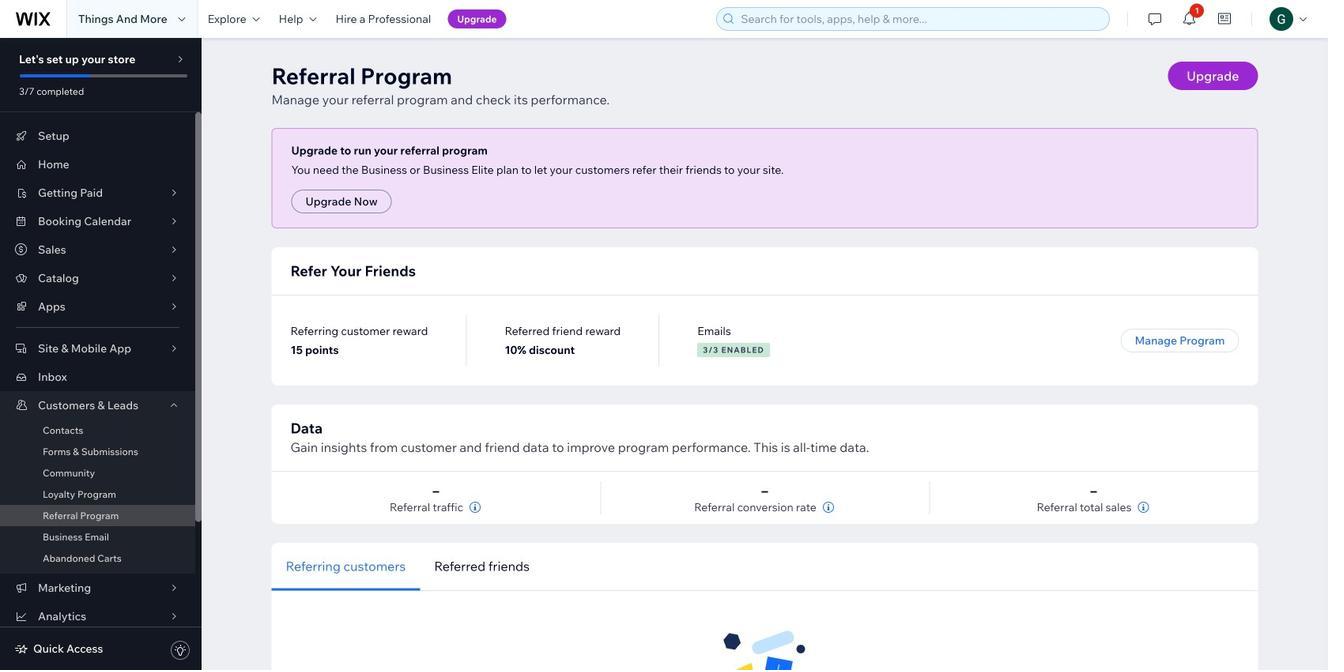 Task type: describe. For each thing, give the bounding box(es) containing it.
Search for tools, apps, help & more... field
[[736, 8, 1105, 30]]



Task type: vqa. For each thing, say whether or not it's contained in the screenshot.
bottom IMPORTANT
no



Task type: locate. For each thing, give the bounding box(es) containing it.
tab list
[[272, 543, 882, 591]]

sidebar element
[[0, 38, 202, 670]]



